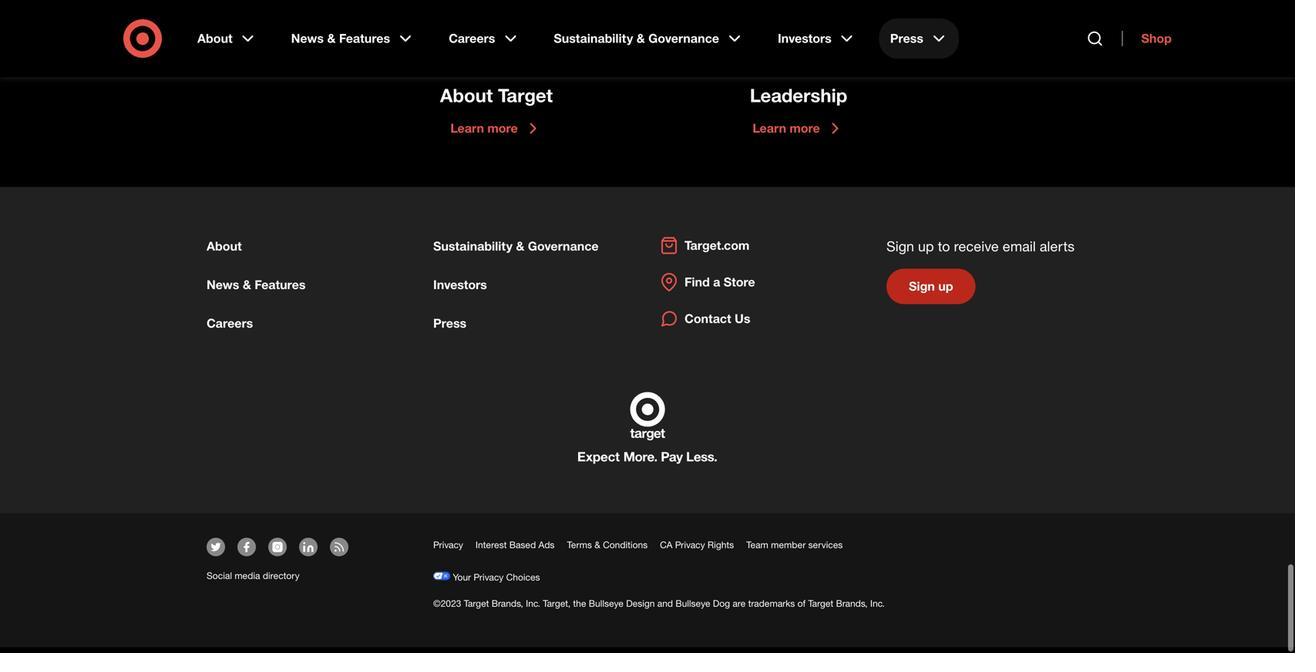 Task type: locate. For each thing, give the bounding box(es) containing it.
about target
[[440, 90, 553, 112]]

investors link
[[767, 19, 867, 59], [433, 283, 487, 298]]

& for news & features 'link' associated with the bottommost investors link
[[243, 283, 251, 298]]

privacy up your
[[433, 545, 463, 556]]

1 horizontal spatial more
[[790, 126, 820, 141]]

careers
[[449, 31, 495, 46], [207, 321, 253, 336]]

inc.
[[526, 603, 541, 615], [870, 603, 885, 615]]

2 brands, from the left
[[836, 603, 868, 615]]

1 brands, from the left
[[492, 603, 523, 615]]

governance for top investors link
[[649, 31, 719, 46]]

1 vertical spatial investors
[[433, 283, 487, 298]]

1 horizontal spatial governance
[[649, 31, 719, 46]]

1 horizontal spatial sustainability
[[554, 31, 633, 46]]

0 vertical spatial about link
[[187, 19, 268, 59]]

sustainability for the bottommost investors link
[[433, 244, 513, 259]]

1 vertical spatial sign
[[909, 284, 935, 299]]

0 vertical spatial up
[[918, 244, 934, 260]]

investors for the bottommost investors link
[[433, 283, 487, 298]]

up for sign up to receive email alerts
[[918, 244, 934, 260]]

1 horizontal spatial bullseye
[[676, 603, 711, 615]]

more for about target
[[488, 126, 518, 141]]

bullseye right the
[[589, 603, 624, 615]]

2 inc. from the left
[[870, 603, 885, 615]]

2 vertical spatial about
[[207, 244, 242, 259]]

design
[[626, 603, 655, 615]]

2 learn from the left
[[753, 126, 786, 141]]

of
[[798, 603, 806, 615]]

sign
[[887, 244, 914, 260], [909, 284, 935, 299]]

brands,
[[492, 603, 523, 615], [836, 603, 868, 615]]

fill image up social
[[210, 547, 222, 559]]

0 vertical spatial governance
[[649, 31, 719, 46]]

news & features
[[291, 31, 390, 46], [207, 283, 306, 298]]

find a store link
[[660, 279, 755, 297]]

0 horizontal spatial learn more
[[451, 126, 518, 141]]

0 horizontal spatial news
[[207, 283, 239, 298]]

2 fill image from the left
[[302, 547, 315, 559]]

inc. left target,
[[526, 603, 541, 615]]

sign up link
[[887, 274, 976, 310]]

target. expect more. pay less. image
[[578, 398, 717, 470]]

trademarks
[[748, 603, 795, 615]]

more down leadership
[[790, 126, 820, 141]]

0 vertical spatial careers
[[449, 31, 495, 46]]

0 horizontal spatial fill image
[[271, 547, 284, 559]]

investors for top investors link
[[778, 31, 832, 46]]

1 horizontal spatial up
[[939, 284, 953, 299]]

privacy link
[[433, 545, 463, 556]]

conditions
[[603, 545, 648, 556]]

0 horizontal spatial features
[[255, 283, 306, 298]]

sign up to receive email alerts
[[887, 244, 1075, 260]]

fill image
[[210, 547, 222, 559], [241, 547, 253, 559]]

1 learn more from the left
[[451, 126, 518, 141]]

0 horizontal spatial sustainability
[[433, 244, 513, 259]]

fill image up media
[[241, 547, 253, 559]]

careers link for news & features 'link' corresponding to top investors link
[[438, 19, 531, 59]]

0 horizontal spatial careers link
[[207, 321, 253, 336]]

2 learn more link from the left
[[753, 125, 845, 143]]

& inside 'link'
[[327, 31, 336, 46]]

0 vertical spatial sustainability & governance
[[554, 31, 719, 46]]

&
[[327, 31, 336, 46], [637, 31, 645, 46], [516, 244, 525, 259], [243, 283, 251, 298], [595, 545, 601, 556]]

terms & conditions link
[[567, 545, 648, 556]]

about link
[[187, 19, 268, 59], [207, 244, 242, 259]]

1 vertical spatial press
[[433, 321, 467, 336]]

governance
[[649, 31, 719, 46], [528, 244, 599, 259]]

learn more link for about target
[[451, 125, 543, 143]]

bullseye right and
[[676, 603, 711, 615]]

1 bullseye from the left
[[589, 603, 624, 615]]

inc. right the of
[[870, 603, 885, 615]]

1 vertical spatial news
[[207, 283, 239, 298]]

brands, right the of
[[836, 603, 868, 615]]

learn more link for leadership
[[753, 125, 845, 143]]

learn more link down leadership
[[753, 125, 845, 143]]

1 horizontal spatial fill image
[[302, 547, 315, 559]]

1 vertical spatial news & features link
[[207, 283, 306, 298]]

0 vertical spatial about
[[197, 31, 233, 46]]

1 horizontal spatial inc.
[[870, 603, 885, 615]]

news
[[291, 31, 324, 46], [207, 283, 239, 298]]

privacy
[[433, 545, 463, 556], [675, 545, 705, 556], [474, 577, 504, 589]]

careers link
[[438, 19, 531, 59], [207, 321, 253, 336]]

1 vertical spatial careers link
[[207, 321, 253, 336]]

0 horizontal spatial investors link
[[433, 283, 487, 298]]

©2023 target brands, inc. target, the bullseye design and bullseye dog are trademarks of target brands, inc.
[[433, 603, 885, 615]]

1 horizontal spatial news
[[291, 31, 324, 46]]

1 vertical spatial sustainability & governance link
[[433, 244, 599, 259]]

up down to
[[939, 284, 953, 299]]

0 horizontal spatial fill image
[[210, 547, 222, 559]]

privacy right ca
[[675, 545, 705, 556]]

1 vertical spatial about link
[[207, 244, 242, 259]]

1 horizontal spatial target
[[498, 90, 553, 112]]

news & features for news & features 'link' corresponding to top investors link
[[291, 31, 390, 46]]

1 vertical spatial news & features
[[207, 283, 306, 298]]

2 learn more from the left
[[753, 126, 820, 141]]

0 vertical spatial news & features
[[291, 31, 390, 46]]

1 horizontal spatial fill image
[[241, 547, 253, 559]]

2 more from the left
[[790, 126, 820, 141]]

1 horizontal spatial learn
[[753, 126, 786, 141]]

features
[[339, 31, 390, 46], [255, 283, 306, 298]]

learn down leadership
[[753, 126, 786, 141]]

0 horizontal spatial brands,
[[492, 603, 523, 615]]

news & features link
[[280, 19, 426, 59], [207, 283, 306, 298]]

ca
[[660, 545, 673, 556]]

0 vertical spatial investors
[[778, 31, 832, 46]]

investors inside investors link
[[778, 31, 832, 46]]

1 horizontal spatial careers link
[[438, 19, 531, 59]]

privacy for your privacy choices
[[474, 577, 504, 589]]

press
[[890, 31, 924, 46], [433, 321, 467, 336]]

0 vertical spatial sign
[[887, 244, 914, 260]]

0 horizontal spatial careers
[[207, 321, 253, 336]]

0 horizontal spatial inc.
[[526, 603, 541, 615]]

1 vertical spatial governance
[[528, 244, 599, 259]]

press link
[[880, 19, 959, 59], [433, 321, 467, 336]]

learn more
[[451, 126, 518, 141], [753, 126, 820, 141]]

features inside news & features 'link'
[[339, 31, 390, 46]]

news inside 'link'
[[291, 31, 324, 46]]

learn for about target
[[451, 126, 484, 141]]

more
[[488, 126, 518, 141], [790, 126, 820, 141]]

social media directory link
[[207, 576, 300, 587]]

0 vertical spatial sustainability
[[554, 31, 633, 46]]

0 horizontal spatial privacy
[[433, 545, 463, 556]]

your privacy choices
[[450, 577, 540, 589]]

1 learn from the left
[[451, 126, 484, 141]]

0 horizontal spatial bullseye
[[589, 603, 624, 615]]

1 horizontal spatial learn more
[[753, 126, 820, 141]]

1 vertical spatial up
[[939, 284, 953, 299]]

sustainability & governance link for the bottommost investors link
[[433, 244, 599, 259]]

sign down sign up to receive email alerts in the right top of the page
[[909, 284, 935, 299]]

1 vertical spatial careers
[[207, 321, 253, 336]]

shop link
[[1122, 31, 1172, 46]]

find
[[685, 280, 710, 295]]

1 more from the left
[[488, 126, 518, 141]]

0 horizontal spatial up
[[918, 244, 934, 260]]

1 horizontal spatial brands,
[[836, 603, 868, 615]]

about for the bottommost investors link
[[207, 244, 242, 259]]

up inside sign up link
[[939, 284, 953, 299]]

1 vertical spatial investors link
[[433, 283, 487, 298]]

ca privacy rights
[[660, 545, 734, 556]]

1 horizontal spatial privacy
[[474, 577, 504, 589]]

0 vertical spatial careers link
[[438, 19, 531, 59]]

about link for news & features 'link' associated with the bottommost investors link
[[207, 244, 242, 259]]

0 vertical spatial press link
[[880, 19, 959, 59]]

target for about
[[498, 90, 553, 112]]

learn for leadership
[[753, 126, 786, 141]]

learn more for about target
[[451, 126, 518, 141]]

1 learn more link from the left
[[451, 125, 543, 143]]

0 horizontal spatial governance
[[528, 244, 599, 259]]

1 horizontal spatial investors
[[778, 31, 832, 46]]

sustainability & governance link
[[543, 19, 755, 59], [433, 244, 599, 259]]

0 horizontal spatial press link
[[433, 321, 467, 336]]

choices
[[506, 577, 540, 589]]

learn more link down about target
[[451, 125, 543, 143]]

1 horizontal spatial press
[[890, 31, 924, 46]]

up left to
[[918, 244, 934, 260]]

dog
[[713, 603, 730, 615]]

learn more down about target
[[451, 126, 518, 141]]

0 vertical spatial news & features link
[[280, 19, 426, 59]]

about
[[197, 31, 233, 46], [440, 90, 493, 112], [207, 244, 242, 259]]

1 horizontal spatial learn more link
[[753, 125, 845, 143]]

sign left to
[[887, 244, 914, 260]]

2 horizontal spatial target
[[808, 603, 834, 615]]

0 horizontal spatial learn more link
[[451, 125, 543, 143]]

shop
[[1142, 31, 1172, 46]]

1 vertical spatial features
[[255, 283, 306, 298]]

0 vertical spatial investors link
[[767, 19, 867, 59]]

investors
[[778, 31, 832, 46], [433, 283, 487, 298]]

sustainability for top investors link
[[554, 31, 633, 46]]

0 vertical spatial sustainability & governance link
[[543, 19, 755, 59]]

based
[[509, 545, 536, 556]]

social
[[207, 576, 232, 587]]

target,
[[543, 603, 571, 615]]

1 horizontal spatial features
[[339, 31, 390, 46]]

sustainability & governance
[[554, 31, 719, 46], [433, 244, 599, 259]]

careers for news & features 'link' associated with the bottommost investors link
[[207, 321, 253, 336]]

0 horizontal spatial investors
[[433, 283, 487, 298]]

more down about target
[[488, 126, 518, 141]]

1 vertical spatial press link
[[433, 321, 467, 336]]

media
[[235, 576, 260, 587]]

1 vertical spatial sustainability & governance
[[433, 244, 599, 259]]

up
[[918, 244, 934, 260], [939, 284, 953, 299]]

target
[[498, 90, 553, 112], [464, 603, 489, 615], [808, 603, 834, 615]]

bullseye
[[589, 603, 624, 615], [676, 603, 711, 615]]

about for top investors link
[[197, 31, 233, 46]]

learn down about target
[[451, 126, 484, 141]]

news & features inside news & features 'link'
[[291, 31, 390, 46]]

0 horizontal spatial more
[[488, 126, 518, 141]]

0 vertical spatial features
[[339, 31, 390, 46]]

privacy right your
[[474, 577, 504, 589]]

1 horizontal spatial investors link
[[767, 19, 867, 59]]

1 vertical spatial sustainability
[[433, 244, 513, 259]]

sustainability
[[554, 31, 633, 46], [433, 244, 513, 259]]

0 horizontal spatial press
[[433, 321, 467, 336]]

1 vertical spatial about
[[440, 90, 493, 112]]

features for news & features 'link' corresponding to top investors link
[[339, 31, 390, 46]]

0 vertical spatial news
[[291, 31, 324, 46]]

1 horizontal spatial careers
[[449, 31, 495, 46]]

services
[[809, 545, 843, 556]]

learn more link
[[451, 125, 543, 143], [753, 125, 845, 143]]

2 horizontal spatial privacy
[[675, 545, 705, 556]]

press for leftmost press link
[[433, 321, 467, 336]]

store
[[724, 280, 755, 295]]

target.com
[[685, 244, 750, 259]]

email
[[1003, 244, 1036, 260]]

2 bullseye from the left
[[676, 603, 711, 615]]

0 vertical spatial press
[[890, 31, 924, 46]]

learn
[[451, 126, 484, 141], [753, 126, 786, 141]]

0 horizontal spatial learn
[[451, 126, 484, 141]]

learn more down leadership
[[753, 126, 820, 141]]

a
[[713, 280, 720, 295]]

brands, down your privacy choices
[[492, 603, 523, 615]]

fill image
[[271, 547, 284, 559], [302, 547, 315, 559]]

0 horizontal spatial target
[[464, 603, 489, 615]]



Task type: vqa. For each thing, say whether or not it's contained in the screenshot.
leftmost BULLSEYE
yes



Task type: describe. For each thing, give the bounding box(es) containing it.
news for news & features 'link' associated with the bottommost investors link
[[207, 283, 239, 298]]

privacy for ca privacy rights
[[675, 545, 705, 556]]

about link for news & features 'link' corresponding to top investors link
[[187, 19, 268, 59]]

ads
[[539, 545, 555, 556]]

directory
[[263, 576, 300, 587]]

governance for the bottommost investors link
[[528, 244, 599, 259]]

to
[[938, 244, 950, 260]]

target.com link
[[660, 242, 750, 261]]

sign for sign up to receive email alerts
[[887, 244, 914, 260]]

ca privacy rights link
[[660, 545, 734, 556]]

sign for sign up
[[909, 284, 935, 299]]

2 fill image from the left
[[241, 547, 253, 559]]

leadership
[[750, 90, 848, 112]]

team member services link
[[747, 545, 843, 556]]

sustainability & governance for top investors link
[[554, 31, 719, 46]]

learn more for leadership
[[753, 126, 820, 141]]

news & features for news & features 'link' associated with the bottommost investors link
[[207, 283, 306, 298]]

rights
[[708, 545, 734, 556]]

team member services
[[747, 545, 843, 556]]

1 inc. from the left
[[526, 603, 541, 615]]

terms & conditions
[[567, 545, 648, 556]]

careers link for news & features 'link' associated with the bottommost investors link
[[207, 321, 253, 336]]

contact us link
[[660, 315, 751, 334]]

find a store
[[685, 280, 755, 295]]

& for news & features 'link' corresponding to top investors link
[[327, 31, 336, 46]]

1 fill image from the left
[[210, 547, 222, 559]]

careers for news & features 'link' corresponding to top investors link
[[449, 31, 495, 46]]

target for ©2023
[[464, 603, 489, 615]]

interest based ads
[[476, 545, 555, 556]]

social media directory
[[207, 576, 300, 587]]

are
[[733, 603, 746, 615]]

1 fill image from the left
[[271, 547, 284, 559]]

us
[[735, 317, 751, 332]]

features for news & features 'link' associated with the bottommost investors link
[[255, 283, 306, 298]]

and
[[658, 603, 673, 615]]

sign up
[[909, 284, 953, 299]]

news for news & features 'link' corresponding to top investors link
[[291, 31, 324, 46]]

sustainability & governance for the bottommost investors link
[[433, 244, 599, 259]]

your privacy choices link
[[433, 577, 540, 589]]

up for sign up
[[939, 284, 953, 299]]

the
[[573, 603, 586, 615]]

contact us
[[685, 317, 751, 332]]

1 horizontal spatial press link
[[880, 19, 959, 59]]

news & features link for the bottommost investors link
[[207, 283, 306, 298]]

member
[[771, 545, 806, 556]]

contact
[[685, 317, 731, 332]]

©2023
[[433, 603, 461, 615]]

& for "terms & conditions" link
[[595, 545, 601, 556]]

press for right press link
[[890, 31, 924, 46]]

interest
[[476, 545, 507, 556]]

interest based ads link
[[476, 545, 555, 556]]

receive
[[954, 244, 999, 260]]

your
[[453, 577, 471, 589]]

alerts
[[1040, 244, 1075, 260]]

news & features link for top investors link
[[280, 19, 426, 59]]

more for leadership
[[790, 126, 820, 141]]

terms
[[567, 545, 592, 556]]

sustainability & governance link for top investors link
[[543, 19, 755, 59]]

team
[[747, 545, 769, 556]]



